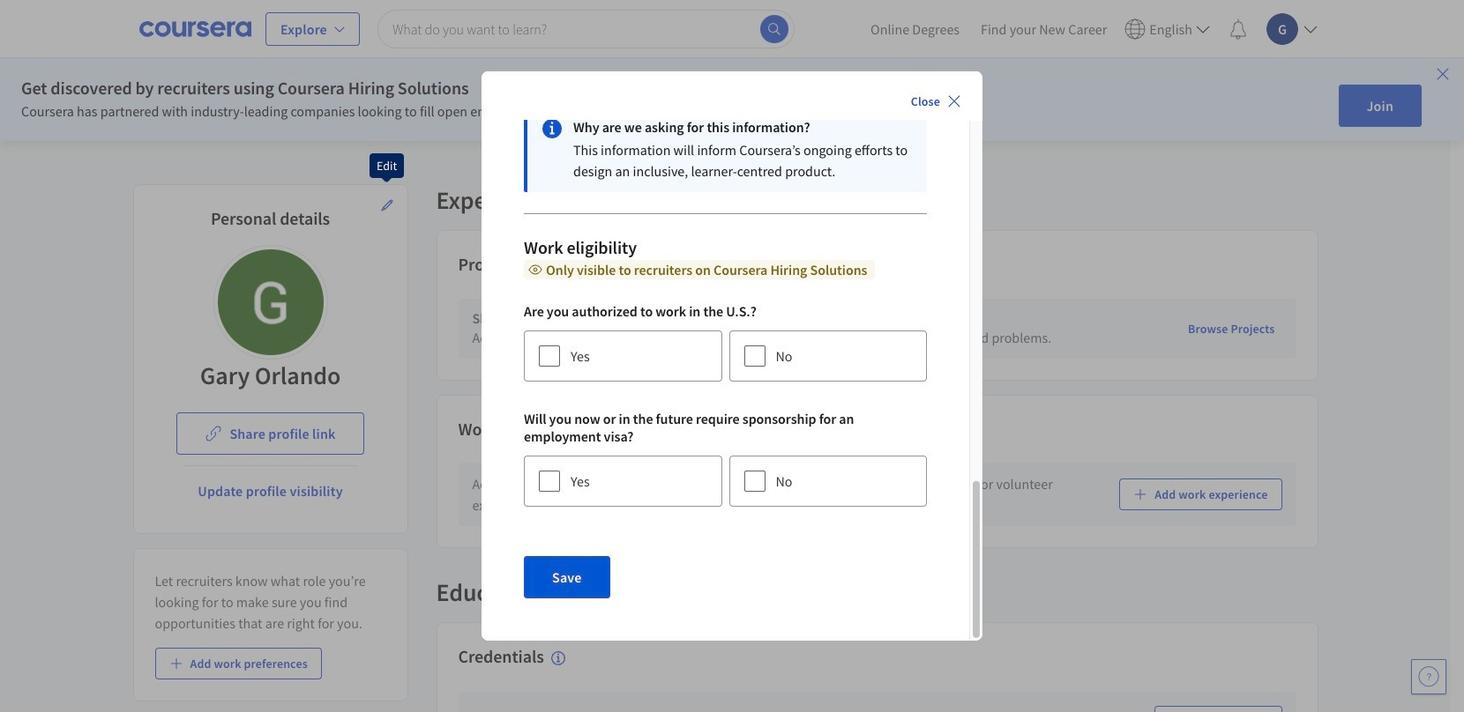 Task type: describe. For each thing, give the bounding box(es) containing it.
information: why are we asking for this information? element
[[573, 118, 913, 136]]

profile photo image
[[217, 250, 323, 356]]

2 group from the top
[[524, 410, 927, 514]]

coursera image
[[139, 15, 251, 43]]



Task type: vqa. For each thing, say whether or not it's contained in the screenshot.
Group
yes



Task type: locate. For each thing, give the bounding box(es) containing it.
dialog
[[482, 0, 983, 642]]

edit personal details. image
[[380, 198, 394, 213]]

group
[[524, 303, 927, 389], [524, 410, 927, 514]]

1 vertical spatial group
[[524, 410, 927, 514]]

help center image
[[1419, 667, 1440, 688]]

None search field
[[377, 9, 795, 48]]

information about the projects section image
[[526, 259, 540, 273]]

1 group from the top
[[524, 303, 927, 389]]

0 vertical spatial group
[[524, 303, 927, 389]]

information about credentials section image
[[551, 651, 565, 666]]



